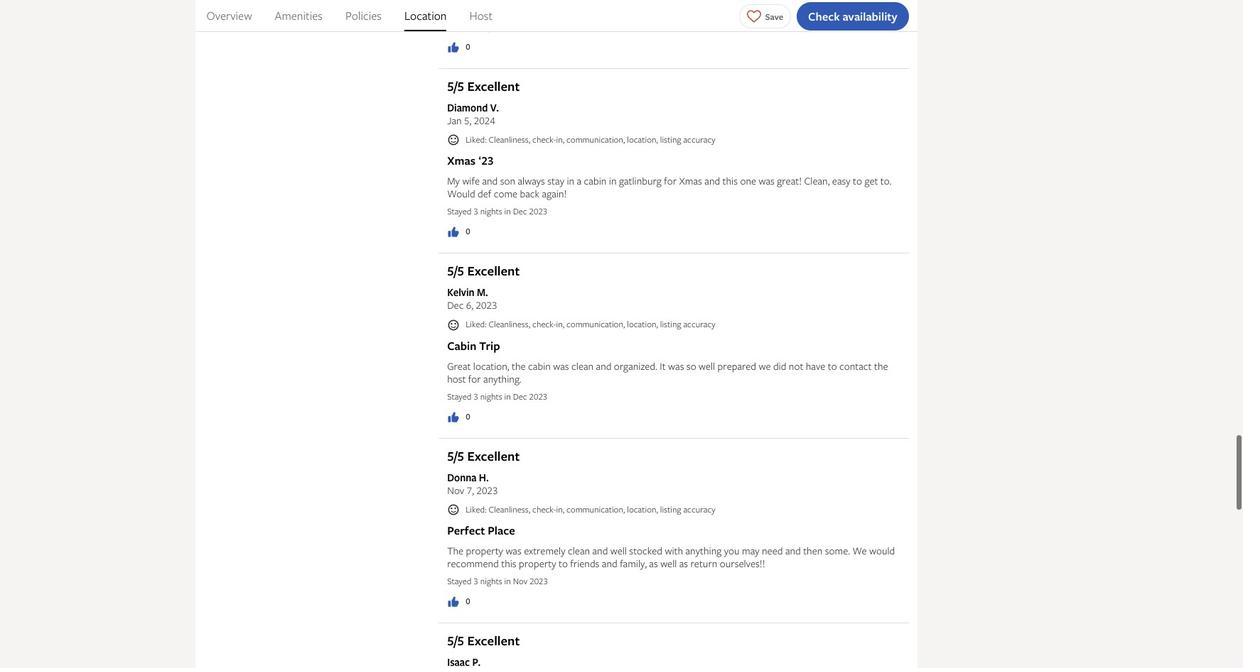 Task type: vqa. For each thing, say whether or not it's contained in the screenshot.
the top the this
yes



Task type: describe. For each thing, give the bounding box(es) containing it.
1 horizontal spatial well
[[661, 558, 677, 571]]

small image for perfect place
[[447, 504, 460, 517]]

cabin inside xmas '23 my wife and son always stay in a cabin in gatlinburg for xmas and this one was great! clean, easy to get to. would def come back again!
[[584, 174, 607, 188]]

check- for trip
[[532, 319, 556, 331]]

this inside xmas '23 my wife and son always stay in a cabin in gatlinburg for xmas and this one was great! clean, easy to get to. would def come back again!
[[723, 174, 738, 188]]

with
[[665, 545, 683, 558]]

liked: for cabin
[[466, 319, 487, 331]]

listing for perfect place
[[660, 504, 681, 516]]

amenities link
[[275, 0, 323, 31]]

accuracy for cabin trip
[[683, 319, 716, 331]]

would
[[447, 187, 475, 201]]

perfect place the property was extremely clean and well stocked with anything you may need and then some. we would recommend this property to friends and family, as well as return ourselves!!
[[447, 523, 895, 571]]

availability
[[843, 8, 897, 24]]

1 stayed from the top
[[447, 20, 472, 33]]

save
[[765, 10, 783, 22]]

for inside xmas '23 my wife and son always stay in a cabin in gatlinburg for xmas and this one was great! clean, easy to get to. would def come back again!
[[664, 174, 677, 188]]

accuracy for perfect place
[[683, 504, 716, 516]]

1 stayed 3 nights in dec 2023 from the top
[[447, 20, 548, 33]]

then
[[803, 545, 823, 558]]

medium image for cabin trip
[[447, 411, 460, 424]]

clean inside perfect place the property was extremely clean and well stocked with anything you may need and then some. we would recommend this property to friends and family, as well as return ourselves!!
[[568, 545, 590, 558]]

cabin trip great location, the cabin was clean and organized. it was so well prepared we did not have to contact the host for anything.
[[447, 338, 888, 386]]

anything
[[686, 545, 722, 558]]

need
[[762, 545, 783, 558]]

location, for '23
[[627, 133, 658, 146]]

and inside cabin trip great location, the cabin was clean and organized. it was so well prepared we did not have to contact the host for anything.
[[596, 360, 612, 373]]

extremely
[[524, 545, 566, 558]]

to inside cabin trip great location, the cabin was clean and organized. it was so well prepared we did not have to contact the host for anything.
[[828, 360, 837, 373]]

2023 for fourth 0 button from the bottom
[[529, 20, 548, 33]]

3 for cabin
[[474, 391, 478, 403]]

check- for place
[[532, 504, 556, 516]]

get
[[865, 174, 878, 188]]

accuracy for xmas '23
[[683, 133, 716, 146]]

always
[[518, 174, 545, 188]]

0 for xmas
[[466, 226, 470, 238]]

clean,
[[804, 174, 830, 188]]

friends
[[570, 558, 600, 571]]

excellent for 5/5 excellent diamond v. jan 5, 2024
[[467, 77, 520, 95]]

was right anything.
[[553, 360, 569, 373]]

stayed 3 nights in dec 2023 for xmas '23
[[447, 206, 548, 218]]

0 horizontal spatial property
[[466, 545, 503, 558]]

in, for perfect place
[[556, 504, 564, 516]]

2023 inside 5/5 excellent kelvin m. dec 6, 2023
[[476, 299, 497, 312]]

amenities
[[275, 8, 323, 23]]

have
[[806, 360, 826, 373]]

stayed 3 nights in dec 2023 for cabin trip
[[447, 391, 548, 403]]

was inside xmas '23 my wife and son always stay in a cabin in gatlinburg for xmas and this one was great! clean, easy to get to. would def come back again!
[[759, 174, 775, 188]]

policies
[[345, 8, 382, 23]]

in left "gatlinburg"
[[609, 174, 617, 188]]

was inside perfect place the property was extremely clean and well stocked with anything you may need and then some. we would recommend this property to friends and family, as well as return ourselves!!
[[506, 545, 522, 558]]

location link
[[404, 0, 447, 31]]

small image
[[447, 134, 460, 147]]

recommend
[[447, 558, 499, 571]]

donna
[[447, 471, 477, 485]]

0 for cabin
[[466, 411, 470, 423]]

did
[[773, 360, 787, 373]]

stocked
[[629, 545, 663, 558]]

anything.
[[483, 372, 521, 386]]

some.
[[825, 545, 850, 558]]

stay
[[548, 174, 564, 188]]

prepared
[[718, 360, 756, 373]]

host
[[469, 8, 493, 23]]

cabin inside cabin trip great location, the cabin was clean and organized. it was so well prepared we did not have to contact the host for anything.
[[528, 360, 551, 373]]

well inside cabin trip great location, the cabin was clean and organized. it was so well prepared we did not have to contact the host for anything.
[[699, 360, 715, 373]]

3 for xmas
[[474, 206, 478, 218]]

excellent for 5/5 excellent
[[467, 633, 520, 651]]

communication, for xmas '23
[[567, 133, 625, 146]]

5/5 for 5/5 excellent kelvin m. dec 6, 2023
[[447, 263, 464, 280]]

5/5 excellent diamond v. jan 5, 2024
[[447, 77, 520, 127]]

2023 for 0 button corresponding to cabin
[[529, 391, 548, 403]]

v.
[[490, 101, 499, 114]]

excellent for 5/5 excellent kelvin m. dec 6, 2023
[[467, 263, 520, 280]]

stayed for perfect place
[[447, 576, 472, 588]]

6,
[[466, 299, 474, 312]]

check availability button
[[797, 2, 909, 30]]

location, for place
[[627, 504, 658, 516]]

contact
[[840, 360, 872, 373]]

5/5 excellent kelvin m. dec 6, 2023
[[447, 263, 520, 312]]

def
[[478, 187, 491, 201]]

diamond
[[447, 101, 488, 114]]

0 button for perfect
[[447, 596, 470, 610]]

to inside perfect place the property was extremely clean and well stocked with anything you may need and then some. we would recommend this property to friends and family, as well as return ourselves!!
[[559, 558, 568, 571]]

son
[[500, 174, 515, 188]]

nov for excellent
[[447, 484, 464, 498]]

xmas '23 my wife and son always stay in a cabin in gatlinburg for xmas and this one was great! clean, easy to get to. would def come back again!
[[447, 153, 892, 201]]

in left a on the left top of page
[[567, 174, 574, 188]]

5/5 excellent donna h. nov 7, 2023
[[447, 448, 520, 498]]

5/5 excellent
[[447, 633, 520, 651]]

3 for perfect
[[474, 576, 478, 588]]

trip
[[479, 338, 500, 354]]

nights for place
[[480, 576, 502, 588]]

come
[[494, 187, 518, 201]]

location, for trip
[[627, 319, 658, 331]]

in for 0 button corresponding to cabin
[[504, 391, 511, 403]]

1 as from the left
[[649, 558, 658, 571]]

check availability
[[808, 8, 897, 24]]

host link
[[469, 0, 493, 31]]

h.
[[479, 471, 489, 485]]

kelvin
[[447, 286, 475, 299]]

in, for cabin trip
[[556, 319, 564, 331]]

to inside xmas '23 my wife and son always stay in a cabin in gatlinburg for xmas and this one was great! clean, easy to get to. would def come back again!
[[853, 174, 862, 188]]

check
[[808, 8, 840, 24]]



Task type: locate. For each thing, give the bounding box(es) containing it.
0 vertical spatial medium image
[[447, 41, 460, 54]]

in down come
[[504, 206, 511, 218]]

communication,
[[567, 133, 625, 146], [567, 319, 625, 331], [567, 504, 625, 516]]

the
[[447, 545, 464, 558]]

2 5/5 from the top
[[447, 263, 464, 280]]

3 5/5 from the top
[[447, 448, 464, 466]]

2 vertical spatial medium image
[[447, 597, 460, 610]]

you
[[724, 545, 740, 558]]

4 0 button from the top
[[447, 596, 470, 610]]

for right "host"
[[468, 372, 481, 386]]

1 accuracy from the top
[[683, 133, 716, 146]]

1 excellent from the top
[[467, 77, 520, 95]]

1 vertical spatial accuracy
[[683, 319, 716, 331]]

cabin
[[584, 174, 607, 188], [528, 360, 551, 373]]

5/5 for 5/5 excellent
[[447, 633, 464, 651]]

2 vertical spatial in,
[[556, 504, 564, 516]]

listing up cabin trip great location, the cabin was clean and organized. it was so well prepared we did not have to contact the host for anything.
[[660, 319, 681, 331]]

to left get
[[853, 174, 862, 188]]

2 vertical spatial stayed 3 nights in dec 2023
[[447, 391, 548, 403]]

2 vertical spatial accuracy
[[683, 504, 716, 516]]

in right host link
[[504, 20, 511, 33]]

0 button down host link
[[447, 40, 470, 54]]

2 vertical spatial to
[[559, 558, 568, 571]]

liked: cleanliness, check-in, communication, location, listing accuracy up friends
[[466, 504, 716, 516]]

accuracy
[[683, 133, 716, 146], [683, 319, 716, 331], [683, 504, 716, 516]]

1 liked: from the top
[[466, 133, 487, 146]]

1 0 button from the top
[[447, 40, 470, 54]]

to left friends
[[559, 558, 568, 571]]

0 button for xmas
[[447, 226, 470, 239]]

2 vertical spatial liked: cleanliness, check-in, communication, location, listing accuracy
[[466, 504, 716, 516]]

3 3 from the top
[[474, 391, 478, 403]]

liked: for xmas
[[466, 133, 487, 146]]

nights for '23
[[480, 206, 502, 218]]

great
[[447, 360, 471, 373]]

1 vertical spatial this
[[501, 558, 517, 571]]

listing up perfect place the property was extremely clean and well stocked with anything you may need and then some. we would recommend this property to friends and family, as well as return ourselves!!
[[660, 504, 681, 516]]

0 horizontal spatial cabin
[[528, 360, 551, 373]]

stayed for xmas '23
[[447, 206, 472, 218]]

2023 inside 5/5 excellent donna h. nov 7, 2023
[[477, 484, 498, 498]]

3 stayed 3 nights in dec 2023 from the top
[[447, 391, 548, 403]]

return
[[691, 558, 717, 571]]

location, up "gatlinburg"
[[627, 133, 658, 146]]

medium image
[[447, 226, 460, 239]]

would
[[869, 545, 895, 558]]

0 horizontal spatial well
[[610, 545, 627, 558]]

stayed 3 nights in nov 2023
[[447, 576, 548, 588]]

2023 for 0 button related to xmas
[[529, 206, 548, 218]]

m.
[[477, 286, 488, 299]]

1 horizontal spatial xmas
[[679, 174, 702, 188]]

clean right extremely
[[568, 545, 590, 558]]

2 liked: from the top
[[466, 319, 487, 331]]

nights down anything.
[[480, 391, 502, 403]]

to
[[853, 174, 862, 188], [828, 360, 837, 373], [559, 558, 568, 571]]

in down anything.
[[504, 391, 511, 403]]

3 liked: from the top
[[466, 504, 487, 516]]

liked: down 5,
[[466, 133, 487, 146]]

0 vertical spatial clean
[[572, 360, 594, 373]]

again!
[[542, 187, 567, 201]]

1 medium image from the top
[[447, 41, 460, 54]]

0 vertical spatial liked: cleanliness, check-in, communication, location, listing accuracy
[[466, 133, 716, 146]]

nov left 7,
[[447, 484, 464, 498]]

dec down "back"
[[513, 206, 527, 218]]

well
[[699, 360, 715, 373], [610, 545, 627, 558], [661, 558, 677, 571]]

nights right location link
[[480, 20, 502, 33]]

small image up the cabin
[[447, 319, 460, 332]]

it
[[660, 360, 666, 373]]

2 cleanliness, from the top
[[489, 319, 530, 331]]

this
[[723, 174, 738, 188], [501, 558, 517, 571]]

a
[[577, 174, 582, 188]]

3 stayed from the top
[[447, 391, 472, 403]]

5,
[[464, 114, 471, 127]]

was right one
[[759, 174, 775, 188]]

1 small image from the top
[[447, 319, 460, 332]]

2 0 button from the top
[[447, 226, 470, 239]]

we
[[853, 545, 867, 558]]

2 small image from the top
[[447, 504, 460, 517]]

2 excellent from the top
[[467, 263, 520, 280]]

liked: cleanliness, check-in, communication, location, listing accuracy up a on the left top of page
[[466, 133, 716, 146]]

3 cleanliness, from the top
[[489, 504, 530, 516]]

the
[[512, 360, 526, 373], [874, 360, 888, 373]]

family,
[[620, 558, 647, 571]]

for
[[664, 174, 677, 188], [468, 372, 481, 386]]

gatlinburg
[[619, 174, 662, 188]]

0 vertical spatial this
[[723, 174, 738, 188]]

0 button for cabin
[[447, 411, 470, 424]]

stayed 3 nights in dec 2023
[[447, 20, 548, 33], [447, 206, 548, 218], [447, 391, 548, 403]]

was down the "place"
[[506, 545, 522, 558]]

stayed right location link
[[447, 20, 472, 33]]

0 vertical spatial for
[[664, 174, 677, 188]]

3 0 button from the top
[[447, 411, 470, 424]]

2 horizontal spatial to
[[853, 174, 862, 188]]

listing up xmas '23 my wife and son always stay in a cabin in gatlinburg for xmas and this one was great! clean, easy to get to. would def come back again!
[[660, 133, 681, 146]]

cabin
[[447, 338, 477, 354]]

4 excellent from the top
[[467, 633, 520, 651]]

0 vertical spatial to
[[853, 174, 862, 188]]

2 vertical spatial liked:
[[466, 504, 487, 516]]

1 vertical spatial cleanliness,
[[489, 319, 530, 331]]

dec inside 5/5 excellent kelvin m. dec 6, 2023
[[447, 299, 464, 312]]

this up stayed 3 nights in nov 2023
[[501, 558, 517, 571]]

2 3 from the top
[[474, 206, 478, 218]]

we
[[759, 360, 771, 373]]

excellent up v.
[[467, 77, 520, 95]]

0 button down "recommend"
[[447, 596, 470, 610]]

2023
[[529, 20, 548, 33], [529, 206, 548, 218], [476, 299, 497, 312], [529, 391, 548, 403], [477, 484, 498, 498], [530, 576, 548, 588]]

3
[[474, 20, 478, 33], [474, 206, 478, 218], [474, 391, 478, 403], [474, 576, 478, 588]]

1 3 from the top
[[474, 20, 478, 33]]

communication, up a on the left top of page
[[567, 133, 625, 146]]

0 horizontal spatial the
[[512, 360, 526, 373]]

liked: for perfect
[[466, 504, 487, 516]]

in,
[[556, 133, 564, 146], [556, 319, 564, 331], [556, 504, 564, 516]]

nights
[[480, 20, 502, 33], [480, 206, 502, 218], [480, 391, 502, 403], [480, 576, 502, 588]]

nights down def
[[480, 206, 502, 218]]

stayed down "recommend"
[[447, 576, 472, 588]]

dec
[[513, 20, 527, 33], [513, 206, 527, 218], [447, 299, 464, 312], [513, 391, 527, 403]]

perfect
[[447, 523, 485, 539]]

1 vertical spatial medium image
[[447, 411, 460, 424]]

3 medium image from the top
[[447, 597, 460, 610]]

cabin right a on the left top of page
[[584, 174, 607, 188]]

location, up stocked
[[627, 504, 658, 516]]

0 vertical spatial cleanliness,
[[489, 133, 530, 146]]

list
[[195, 0, 917, 31]]

great!
[[777, 174, 802, 188]]

in, for xmas '23
[[556, 133, 564, 146]]

4 stayed from the top
[[447, 576, 472, 588]]

0 vertical spatial small image
[[447, 319, 460, 332]]

0 vertical spatial cabin
[[584, 174, 607, 188]]

stayed for cabin trip
[[447, 391, 472, 403]]

back
[[520, 187, 540, 201]]

1 cleanliness, from the top
[[489, 133, 530, 146]]

cleanliness, down 2024
[[489, 133, 530, 146]]

clean
[[572, 360, 594, 373], [568, 545, 590, 558]]

1 0 from the top
[[466, 40, 470, 52]]

wife
[[462, 174, 480, 188]]

cabin right anything.
[[528, 360, 551, 373]]

3 accuracy from the top
[[683, 504, 716, 516]]

property
[[466, 545, 503, 558], [519, 558, 556, 571]]

2 check- from the top
[[532, 319, 556, 331]]

listing
[[660, 133, 681, 146], [660, 319, 681, 331], [660, 504, 681, 516]]

0 vertical spatial communication,
[[567, 133, 625, 146]]

1 nights from the top
[[480, 20, 502, 33]]

medium image for perfect place
[[447, 597, 460, 610]]

2 vertical spatial listing
[[660, 504, 681, 516]]

cleanliness, for cabin trip
[[489, 319, 530, 331]]

2024
[[474, 114, 495, 127]]

organized.
[[614, 360, 657, 373]]

medium image up diamond
[[447, 41, 460, 54]]

excellent for 5/5 excellent donna h. nov 7, 2023
[[467, 448, 520, 466]]

3 nights from the top
[[480, 391, 502, 403]]

1 vertical spatial for
[[468, 372, 481, 386]]

0 vertical spatial accuracy
[[683, 133, 716, 146]]

0 for perfect
[[466, 596, 470, 608]]

0 vertical spatial nov
[[447, 484, 464, 498]]

1 vertical spatial stayed 3 nights in dec 2023
[[447, 206, 548, 218]]

1 vertical spatial xmas
[[679, 174, 702, 188]]

as left 'return'
[[679, 558, 688, 571]]

0 vertical spatial in,
[[556, 133, 564, 146]]

5/5
[[447, 77, 464, 95], [447, 263, 464, 280], [447, 448, 464, 466], [447, 633, 464, 651]]

was right it
[[668, 360, 684, 373]]

0 vertical spatial liked:
[[466, 133, 487, 146]]

3 excellent from the top
[[467, 448, 520, 466]]

1 horizontal spatial for
[[664, 174, 677, 188]]

dec for 0 button corresponding to cabin
[[513, 391, 527, 403]]

host
[[447, 372, 466, 386]]

for right "gatlinburg"
[[664, 174, 677, 188]]

4 nights from the top
[[480, 576, 502, 588]]

stayed down "host"
[[447, 391, 472, 403]]

0 horizontal spatial this
[[501, 558, 517, 571]]

small image up perfect
[[447, 504, 460, 517]]

3 down "recommend"
[[474, 576, 478, 588]]

0 horizontal spatial for
[[468, 372, 481, 386]]

1 horizontal spatial this
[[723, 174, 738, 188]]

2 horizontal spatial well
[[699, 360, 715, 373]]

5/5 for 5/5 excellent donna h. nov 7, 2023
[[447, 448, 464, 466]]

0 horizontal spatial xmas
[[447, 153, 476, 169]]

excellent inside 5/5 excellent diamond v. jan 5, 2024
[[467, 77, 520, 95]]

communication, up friends
[[567, 504, 625, 516]]

accuracy up so
[[683, 319, 716, 331]]

location, inside cabin trip great location, the cabin was clean and organized. it was so well prepared we did not have to contact the host for anything.
[[473, 360, 509, 373]]

2 the from the left
[[874, 360, 888, 373]]

2 stayed from the top
[[447, 206, 472, 218]]

dec right host link
[[513, 20, 527, 33]]

excellent up the h.
[[467, 448, 520, 466]]

2 liked: cleanliness, check-in, communication, location, listing accuracy from the top
[[466, 319, 716, 331]]

3 in, from the top
[[556, 504, 564, 516]]

3 check- from the top
[[532, 504, 556, 516]]

location, down trip at the bottom of the page
[[473, 360, 509, 373]]

0 down stayed 3 nights in nov 2023
[[466, 596, 470, 608]]

clean left organized.
[[572, 360, 594, 373]]

nov down extremely
[[513, 576, 528, 588]]

property down the "place"
[[466, 545, 503, 558]]

1 vertical spatial cabin
[[528, 360, 551, 373]]

1 5/5 from the top
[[447, 77, 464, 95]]

0 right medium icon
[[466, 226, 470, 238]]

in for 0 button related to xmas
[[504, 206, 511, 218]]

nov for 3
[[513, 576, 528, 588]]

4 0 from the top
[[466, 596, 470, 608]]

1 the from the left
[[512, 360, 526, 373]]

list containing overview
[[195, 0, 917, 31]]

0 button
[[447, 40, 470, 54], [447, 226, 470, 239], [447, 411, 470, 424], [447, 596, 470, 610]]

0 down "host"
[[466, 411, 470, 423]]

3 down def
[[474, 206, 478, 218]]

medium image
[[447, 41, 460, 54], [447, 411, 460, 424], [447, 597, 460, 610]]

2 nights from the top
[[480, 206, 502, 218]]

well left 'return'
[[661, 558, 677, 571]]

1 vertical spatial clean
[[568, 545, 590, 558]]

1 vertical spatial liked:
[[466, 319, 487, 331]]

2023 for perfect's 0 button
[[530, 576, 548, 588]]

excellent inside 5/5 excellent donna h. nov 7, 2023
[[467, 448, 520, 466]]

to right have
[[828, 360, 837, 373]]

1 horizontal spatial property
[[519, 558, 556, 571]]

property up stayed 3 nights in nov 2023
[[519, 558, 556, 571]]

dec left 6,
[[447, 299, 464, 312]]

3 right location link
[[474, 20, 478, 33]]

was
[[759, 174, 775, 188], [553, 360, 569, 373], [668, 360, 684, 373], [506, 545, 522, 558]]

dec down anything.
[[513, 391, 527, 403]]

2 vertical spatial cleanliness,
[[489, 504, 530, 516]]

1 vertical spatial in,
[[556, 319, 564, 331]]

this left one
[[723, 174, 738, 188]]

0 vertical spatial stayed 3 nights in dec 2023
[[447, 20, 548, 33]]

nov inside 5/5 excellent donna h. nov 7, 2023
[[447, 484, 464, 498]]

1 check- from the top
[[532, 133, 556, 146]]

5/5 inside 5/5 excellent donna h. nov 7, 2023
[[447, 448, 464, 466]]

nov
[[447, 484, 464, 498], [513, 576, 528, 588]]

policies link
[[345, 0, 382, 31]]

0 vertical spatial check-
[[532, 133, 556, 146]]

liked: cleanliness, check-in, communication, location, listing accuracy for place
[[466, 504, 716, 516]]

location
[[404, 8, 447, 23]]

1 liked: cleanliness, check-in, communication, location, listing accuracy from the top
[[466, 133, 716, 146]]

1 vertical spatial listing
[[660, 319, 681, 331]]

0 horizontal spatial as
[[649, 558, 658, 571]]

1 horizontal spatial nov
[[513, 576, 528, 588]]

1 vertical spatial liked: cleanliness, check-in, communication, location, listing accuracy
[[466, 319, 716, 331]]

xmas right "gatlinburg"
[[679, 174, 702, 188]]

cleanliness, up trip at the bottom of the page
[[489, 319, 530, 331]]

accuracy up xmas '23 my wife and son always stay in a cabin in gatlinburg for xmas and this one was great! clean, easy to get to. would def come back again!
[[683, 133, 716, 146]]

listing for xmas '23
[[660, 133, 681, 146]]

nights for trip
[[480, 391, 502, 403]]

1 horizontal spatial as
[[679, 558, 688, 571]]

5/5 for 5/5 excellent diamond v. jan 5, 2024
[[447, 77, 464, 95]]

in down the "place"
[[504, 576, 511, 588]]

5/5 inside 5/5 excellent diamond v. jan 5, 2024
[[447, 77, 464, 95]]

xmas up my
[[447, 153, 476, 169]]

cleanliness, up the "place"
[[489, 504, 530, 516]]

for inside cabin trip great location, the cabin was clean and organized. it was so well prepared we did not have to contact the host for anything.
[[468, 372, 481, 386]]

may
[[742, 545, 760, 558]]

0 vertical spatial listing
[[660, 133, 681, 146]]

excellent
[[467, 77, 520, 95], [467, 263, 520, 280], [467, 448, 520, 466], [467, 633, 520, 651]]

the right contact
[[874, 360, 888, 373]]

2 accuracy from the top
[[683, 319, 716, 331]]

0 vertical spatial xmas
[[447, 153, 476, 169]]

1 communication, from the top
[[567, 133, 625, 146]]

the right great
[[512, 360, 526, 373]]

1 vertical spatial small image
[[447, 504, 460, 517]]

liked: cleanliness, check-in, communication, location, listing accuracy up organized.
[[466, 319, 716, 331]]

overview
[[206, 8, 252, 23]]

liked:
[[466, 133, 487, 146], [466, 319, 487, 331], [466, 504, 487, 516]]

to.
[[881, 174, 892, 188]]

not
[[789, 360, 803, 373]]

4 5/5 from the top
[[447, 633, 464, 651]]

1 listing from the top
[[660, 133, 681, 146]]

'23
[[478, 153, 494, 169]]

place
[[488, 523, 515, 539]]

0 button down 'would'
[[447, 226, 470, 239]]

5/5 inside 5/5 excellent kelvin m. dec 6, 2023
[[447, 263, 464, 280]]

check- for '23
[[532, 133, 556, 146]]

well left stocked
[[610, 545, 627, 558]]

communication, for cabin trip
[[567, 319, 625, 331]]

2 in, from the top
[[556, 319, 564, 331]]

so
[[687, 360, 696, 373]]

3 communication, from the top
[[567, 504, 625, 516]]

3 liked: cleanliness, check-in, communication, location, listing accuracy from the top
[[466, 504, 716, 516]]

stayed down 'would'
[[447, 206, 472, 218]]

communication, for perfect place
[[567, 504, 625, 516]]

4 3 from the top
[[474, 576, 478, 588]]

0 horizontal spatial to
[[559, 558, 568, 571]]

as right family,
[[649, 558, 658, 571]]

communication, up organized.
[[567, 319, 625, 331]]

1 vertical spatial communication,
[[567, 319, 625, 331]]

jan
[[447, 114, 462, 127]]

2 vertical spatial check-
[[532, 504, 556, 516]]

dec for fourth 0 button from the bottom
[[513, 20, 527, 33]]

listing for cabin trip
[[660, 319, 681, 331]]

liked: cleanliness, check-in, communication, location, listing accuracy for '23
[[466, 133, 716, 146]]

well right so
[[699, 360, 715, 373]]

2 vertical spatial communication,
[[567, 504, 625, 516]]

excellent down stayed 3 nights in nov 2023
[[467, 633, 520, 651]]

accuracy up anything
[[683, 504, 716, 516]]

medium image down "recommend"
[[447, 597, 460, 610]]

easy
[[832, 174, 851, 188]]

1 in, from the top
[[556, 133, 564, 146]]

0 down host link
[[466, 40, 470, 52]]

cleanliness, for perfect place
[[489, 504, 530, 516]]

1 vertical spatial nov
[[513, 576, 528, 588]]

0 button down "host"
[[447, 411, 470, 424]]

2 as from the left
[[679, 558, 688, 571]]

medium image down "host"
[[447, 411, 460, 424]]

save button
[[739, 4, 791, 28]]

my
[[447, 174, 460, 188]]

small image for cabin trip
[[447, 319, 460, 332]]

excellent inside 5/5 excellent kelvin m. dec 6, 2023
[[467, 263, 520, 280]]

2 0 from the top
[[466, 226, 470, 238]]

liked: down 7,
[[466, 504, 487, 516]]

ourselves!!
[[720, 558, 765, 571]]

1 horizontal spatial to
[[828, 360, 837, 373]]

excellent up m.
[[467, 263, 520, 280]]

clean inside cabin trip great location, the cabin was clean and organized. it was so well prepared we did not have to contact the host for anything.
[[572, 360, 594, 373]]

in for fourth 0 button from the bottom
[[504, 20, 511, 33]]

in for perfect's 0 button
[[504, 576, 511, 588]]

3 0 from the top
[[466, 411, 470, 423]]

this inside perfect place the property was extremely clean and well stocked with anything you may need and then some. we would recommend this property to friends and family, as well as return ourselves!!
[[501, 558, 517, 571]]

one
[[740, 174, 756, 188]]

3 down the cabin
[[474, 391, 478, 403]]

3 listing from the top
[[660, 504, 681, 516]]

xmas
[[447, 153, 476, 169], [679, 174, 702, 188]]

small image
[[447, 319, 460, 332], [447, 504, 460, 517]]

2 communication, from the top
[[567, 319, 625, 331]]

dec for 0 button related to xmas
[[513, 206, 527, 218]]

in
[[504, 20, 511, 33], [567, 174, 574, 188], [609, 174, 617, 188], [504, 206, 511, 218], [504, 391, 511, 403], [504, 576, 511, 588]]

1 horizontal spatial cabin
[[584, 174, 607, 188]]

7,
[[467, 484, 474, 498]]

1 vertical spatial to
[[828, 360, 837, 373]]

liked: cleanliness, check-in, communication, location, listing accuracy for trip
[[466, 319, 716, 331]]

location, up organized.
[[627, 319, 658, 331]]

overview link
[[206, 0, 252, 31]]

1 vertical spatial check-
[[532, 319, 556, 331]]

0 horizontal spatial nov
[[447, 484, 464, 498]]

2 listing from the top
[[660, 319, 681, 331]]

nights down "recommend"
[[480, 576, 502, 588]]

liked: down 6,
[[466, 319, 487, 331]]

cleanliness, for xmas '23
[[489, 133, 530, 146]]

2 stayed 3 nights in dec 2023 from the top
[[447, 206, 548, 218]]

1 horizontal spatial the
[[874, 360, 888, 373]]

stayed
[[447, 20, 472, 33], [447, 206, 472, 218], [447, 391, 472, 403], [447, 576, 472, 588]]

2 medium image from the top
[[447, 411, 460, 424]]



